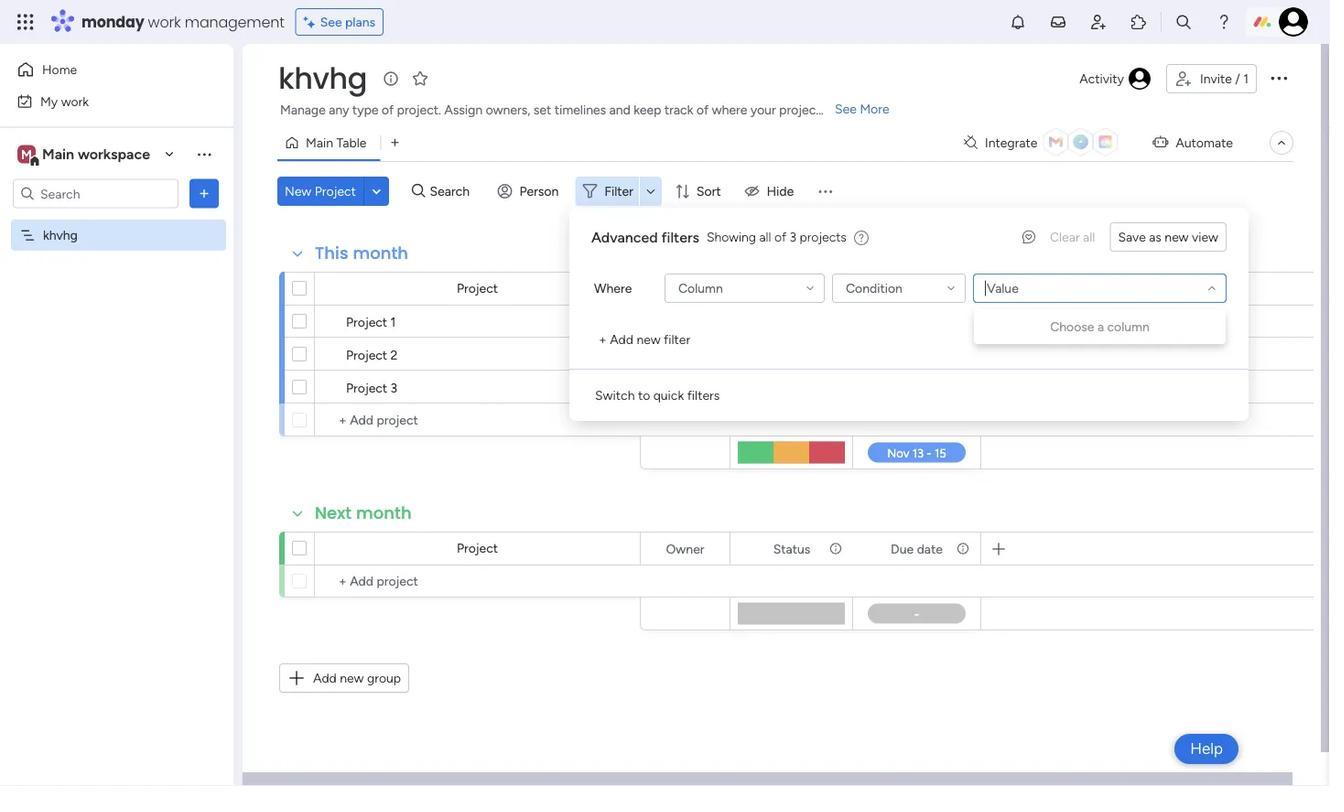 Task type: locate. For each thing, give the bounding box(es) containing it.
3 left projects
[[790, 229, 797, 245]]

apps image
[[1130, 13, 1148, 31]]

search everything image
[[1175, 13, 1193, 31]]

1 horizontal spatial 1
[[1244, 71, 1249, 87]]

automate
[[1176, 135, 1234, 151]]

invite
[[1200, 71, 1232, 87]]

1 vertical spatial filters
[[687, 388, 720, 403]]

khvhg inside list box
[[43, 228, 78, 243]]

1 vertical spatial month
[[356, 502, 412, 525]]

project
[[315, 184, 356, 199], [457, 281, 498, 296], [346, 314, 388, 330], [346, 347, 388, 363], [346, 380, 388, 396], [457, 541, 498, 556]]

1
[[1244, 71, 1249, 87], [391, 314, 396, 330]]

1 due from the top
[[891, 281, 914, 297]]

see
[[320, 14, 342, 30], [835, 101, 857, 117]]

value
[[987, 281, 1019, 296]]

0 horizontal spatial main
[[42, 146, 74, 163]]

due date for 1st due date field from the top
[[891, 281, 943, 297]]

status
[[774, 281, 811, 297], [774, 541, 811, 557]]

menu image
[[816, 182, 834, 201]]

1 vertical spatial owner field
[[662, 539, 709, 559]]

month right "next" in the left bottom of the page
[[356, 502, 412, 525]]

2 vertical spatial new
[[340, 671, 364, 686]]

type
[[352, 102, 379, 118]]

khvhg
[[278, 58, 367, 99], [43, 228, 78, 243]]

1 horizontal spatial work
[[148, 11, 181, 32]]

khvhg down the search in workspace field
[[43, 228, 78, 243]]

main inside workspace selection element
[[42, 146, 74, 163]]

add new group
[[313, 671, 401, 686]]

1 vertical spatial date
[[917, 541, 943, 557]]

0 vertical spatial owner field
[[662, 279, 709, 299]]

1 horizontal spatial see
[[835, 101, 857, 117]]

of right type
[[382, 102, 394, 118]]

save as new view button
[[1110, 223, 1227, 252]]

add right +
[[610, 332, 634, 348]]

khvhg up any
[[278, 58, 367, 99]]

workspace
[[78, 146, 150, 163]]

/
[[1236, 71, 1241, 87]]

invite members image
[[1090, 13, 1108, 31]]

switch to quick filters
[[595, 388, 720, 403]]

any
[[329, 102, 349, 118]]

0 horizontal spatial work
[[61, 93, 89, 109]]

0 horizontal spatial khvhg
[[43, 228, 78, 243]]

0 horizontal spatial see
[[320, 14, 342, 30]]

see inside button
[[320, 14, 342, 30]]

project
[[779, 102, 821, 118]]

0 vertical spatial due
[[891, 281, 914, 297]]

1 horizontal spatial all
[[1083, 229, 1096, 245]]

2 due date from the top
[[891, 541, 943, 557]]

collapse board header image
[[1275, 136, 1289, 150]]

due for 1st due date field from the bottom of the page
[[891, 541, 914, 557]]

0 vertical spatial date
[[917, 281, 943, 297]]

0 vertical spatial column information image
[[956, 282, 971, 296]]

see more
[[835, 101, 890, 117]]

save as new view
[[1118, 229, 1219, 245]]

2 horizontal spatial new
[[1165, 229, 1189, 245]]

next
[[315, 502, 352, 525]]

1 vertical spatial column information image
[[829, 542, 843, 556]]

activity button
[[1073, 64, 1159, 93]]

1 horizontal spatial main
[[306, 135, 333, 151]]

1 horizontal spatial new
[[637, 332, 661, 348]]

Search in workspace field
[[38, 183, 153, 204]]

1 right the /
[[1244, 71, 1249, 87]]

this
[[315, 242, 349, 265]]

of left projects
[[775, 229, 787, 245]]

1 vertical spatial khvhg
[[43, 228, 78, 243]]

filters down 'sort' popup button at the top right
[[662, 228, 700, 246]]

2 due from the top
[[891, 541, 914, 557]]

3 down 2 on the top
[[391, 380, 398, 396]]

filters
[[662, 228, 700, 246], [687, 388, 720, 403]]

main inside button
[[306, 135, 333, 151]]

1 vertical spatial options image
[[195, 185, 213, 203]]

owners,
[[486, 102, 531, 118]]

choose
[[1051, 319, 1095, 335]]

help image
[[1215, 13, 1234, 31]]

1 status from the top
[[774, 281, 811, 297]]

manage
[[280, 102, 326, 118]]

khvhg field
[[274, 58, 372, 99]]

1 column information image from the top
[[956, 282, 971, 296]]

1 all from the left
[[760, 229, 771, 245]]

add left group
[[313, 671, 337, 686]]

Next month field
[[310, 502, 416, 526]]

0 vertical spatial khvhg
[[278, 58, 367, 99]]

of right track
[[697, 102, 709, 118]]

options image down the workspace options icon
[[195, 185, 213, 203]]

options image
[[1268, 67, 1290, 89], [195, 185, 213, 203]]

1 vertical spatial see
[[835, 101, 857, 117]]

main table
[[306, 135, 367, 151]]

activity
[[1080, 71, 1124, 87]]

of
[[382, 102, 394, 118], [697, 102, 709, 118], [775, 229, 787, 245]]

Search field
[[425, 179, 480, 204]]

2 horizontal spatial of
[[775, 229, 787, 245]]

where
[[712, 102, 748, 118]]

person
[[520, 184, 559, 199]]

2 column information image from the top
[[829, 542, 843, 556]]

Owner field
[[662, 279, 709, 299], [662, 539, 709, 559]]

1 vertical spatial 3
[[391, 380, 398, 396]]

0 horizontal spatial 3
[[391, 380, 398, 396]]

1 vertical spatial status
[[774, 541, 811, 557]]

1 vertical spatial owner
[[666, 541, 705, 557]]

owner
[[666, 281, 705, 297], [666, 541, 705, 557]]

0 vertical spatial 3
[[790, 229, 797, 245]]

1 column information image from the top
[[829, 282, 843, 296]]

2 status from the top
[[774, 541, 811, 557]]

learn more image
[[854, 229, 869, 247]]

see left more
[[835, 101, 857, 117]]

Due date field
[[887, 279, 948, 299], [887, 539, 948, 559]]

0 horizontal spatial add
[[313, 671, 337, 686]]

0 vertical spatial see
[[320, 14, 342, 30]]

as
[[1149, 229, 1162, 245]]

0 vertical spatial work
[[148, 11, 181, 32]]

all inside clear all button
[[1083, 229, 1096, 245]]

monday work management
[[82, 11, 285, 32]]

showing
[[707, 229, 756, 245]]

add
[[610, 332, 634, 348], [313, 671, 337, 686]]

1 owner field from the top
[[662, 279, 709, 299]]

0 vertical spatial status
[[774, 281, 811, 297]]

main
[[306, 135, 333, 151], [42, 146, 74, 163]]

3
[[790, 229, 797, 245], [391, 380, 398, 396]]

1 up 2 on the top
[[391, 314, 396, 330]]

v2 search image
[[412, 181, 425, 202]]

work inside button
[[61, 93, 89, 109]]

more
[[860, 101, 890, 117]]

your
[[751, 102, 776, 118]]

1 date from the top
[[917, 281, 943, 297]]

0 vertical spatial new
[[1165, 229, 1189, 245]]

1 vertical spatial new
[[637, 332, 661, 348]]

0 vertical spatial due date field
[[887, 279, 948, 299]]

date for 1st due date field from the top
[[917, 281, 943, 297]]

hide
[[767, 184, 794, 199]]

0 vertical spatial month
[[353, 242, 409, 265]]

0 vertical spatial 1
[[1244, 71, 1249, 87]]

workspace image
[[17, 144, 36, 164]]

angle down image
[[372, 185, 381, 198]]

new left filter
[[637, 332, 661, 348]]

0 vertical spatial column information image
[[829, 282, 843, 296]]

group
[[367, 671, 401, 686]]

new
[[1165, 229, 1189, 245], [637, 332, 661, 348], [340, 671, 364, 686]]

column information image
[[829, 282, 843, 296], [829, 542, 843, 556]]

m
[[21, 147, 32, 162]]

0 vertical spatial due date
[[891, 281, 943, 297]]

1 vertical spatial column information image
[[956, 542, 971, 556]]

this month
[[315, 242, 409, 265]]

1 vertical spatial 1
[[391, 314, 396, 330]]

1 horizontal spatial 3
[[790, 229, 797, 245]]

2 all from the left
[[1083, 229, 1096, 245]]

filters right 'quick'
[[687, 388, 720, 403]]

next month
[[315, 502, 412, 525]]

2 date from the top
[[917, 541, 943, 557]]

1 vertical spatial work
[[61, 93, 89, 109]]

see left plans at the left of page
[[320, 14, 342, 30]]

new right as
[[1165, 229, 1189, 245]]

date
[[917, 281, 943, 297], [917, 541, 943, 557]]

option
[[0, 219, 234, 223]]

2 column information image from the top
[[956, 542, 971, 556]]

new project
[[285, 184, 356, 199]]

all right "clear"
[[1083, 229, 1096, 245]]

keep
[[634, 102, 662, 118]]

0 horizontal spatial all
[[760, 229, 771, 245]]

0 vertical spatial add
[[610, 332, 634, 348]]

work right the monday
[[148, 11, 181, 32]]

work right my
[[61, 93, 89, 109]]

all right the showing
[[760, 229, 771, 245]]

clear
[[1050, 229, 1080, 245]]

1 vertical spatial due date
[[891, 541, 943, 557]]

quick
[[654, 388, 684, 403]]

project 2
[[346, 347, 398, 363]]

new left group
[[340, 671, 364, 686]]

0 vertical spatial owner
[[666, 281, 705, 297]]

1 vertical spatial due date field
[[887, 539, 948, 559]]

person button
[[490, 177, 570, 206]]

1 vertical spatial status field
[[769, 539, 815, 559]]

1 horizontal spatial options image
[[1268, 67, 1290, 89]]

filter
[[605, 184, 634, 199]]

month right this
[[353, 242, 409, 265]]

options image right the /
[[1268, 67, 1290, 89]]

1 vertical spatial due
[[891, 541, 914, 557]]

project inside button
[[315, 184, 356, 199]]

This month field
[[310, 242, 413, 266]]

1 status field from the top
[[769, 279, 815, 299]]

main left table at top left
[[306, 135, 333, 151]]

add view image
[[391, 136, 399, 149]]

column information image
[[956, 282, 971, 296], [956, 542, 971, 556]]

due
[[891, 281, 914, 297], [891, 541, 914, 557]]

due date
[[891, 281, 943, 297], [891, 541, 943, 557]]

work
[[148, 11, 181, 32], [61, 93, 89, 109]]

stands.
[[824, 102, 865, 118]]

Status field
[[769, 279, 815, 299], [769, 539, 815, 559]]

khvhg list box
[[0, 216, 234, 498]]

see plans button
[[296, 8, 384, 36]]

add to favorites image
[[411, 69, 429, 87]]

1 due date from the top
[[891, 281, 943, 297]]

0 vertical spatial status field
[[769, 279, 815, 299]]

all
[[760, 229, 771, 245], [1083, 229, 1096, 245]]

autopilot image
[[1153, 130, 1169, 154]]

manage any type of project. assign owners, set timelines and keep track of where your project stands.
[[280, 102, 865, 118]]

+ Add project text field
[[324, 409, 632, 431]]

main right workspace image
[[42, 146, 74, 163]]



Task type: describe. For each thing, give the bounding box(es) containing it.
project 1
[[346, 314, 396, 330]]

invite / 1 button
[[1167, 64, 1257, 93]]

switch to quick filters button
[[588, 381, 727, 410]]

month for next month
[[356, 502, 412, 525]]

invite / 1
[[1200, 71, 1249, 87]]

workspace selection element
[[17, 143, 153, 167]]

home button
[[11, 55, 197, 84]]

0 horizontal spatial new
[[340, 671, 364, 686]]

2 status field from the top
[[769, 539, 815, 559]]

0 horizontal spatial of
[[382, 102, 394, 118]]

due date for 1st due date field from the bottom of the page
[[891, 541, 943, 557]]

due for 1st due date field from the top
[[891, 281, 914, 297]]

my work
[[40, 93, 89, 109]]

management
[[185, 11, 285, 32]]

gary orlando image
[[1279, 7, 1309, 37]]

0 vertical spatial options image
[[1268, 67, 1290, 89]]

assign
[[445, 102, 483, 118]]

see for see more
[[835, 101, 857, 117]]

1 owner from the top
[[666, 281, 705, 297]]

filters inside switch to quick filters button
[[687, 388, 720, 403]]

inbox image
[[1049, 13, 1068, 31]]

see more link
[[833, 100, 892, 118]]

+ add new filter button
[[592, 325, 698, 354]]

select product image
[[16, 13, 35, 31]]

track
[[665, 102, 694, 118]]

main table button
[[277, 128, 380, 158]]

1 due date field from the top
[[887, 279, 948, 299]]

projects
[[800, 229, 847, 245]]

advanced filters showing all of 3 projects
[[592, 228, 847, 246]]

monday
[[82, 11, 144, 32]]

clear all button
[[1043, 223, 1103, 252]]

advanced
[[592, 228, 658, 246]]

and
[[610, 102, 631, 118]]

month for this month
[[353, 242, 409, 265]]

clear all
[[1050, 229, 1096, 245]]

switch
[[595, 388, 635, 403]]

main for main table
[[306, 135, 333, 151]]

choose a column
[[1051, 319, 1150, 335]]

1 horizontal spatial add
[[610, 332, 634, 348]]

sort
[[697, 184, 721, 199]]

help
[[1191, 740, 1223, 759]]

0 horizontal spatial options image
[[195, 185, 213, 203]]

hide button
[[738, 177, 805, 206]]

1 inside invite / 1 button
[[1244, 71, 1249, 87]]

filter button
[[575, 177, 662, 206]]

my work button
[[11, 87, 197, 116]]

my
[[40, 93, 58, 109]]

new for filter
[[637, 332, 661, 348]]

set
[[534, 102, 552, 118]]

1 horizontal spatial of
[[697, 102, 709, 118]]

project 3
[[346, 380, 398, 396]]

help button
[[1175, 734, 1239, 765]]

+ Add project text field
[[324, 571, 632, 592]]

project.
[[397, 102, 441, 118]]

timelines
[[555, 102, 606, 118]]

view
[[1192, 229, 1219, 245]]

condition
[[846, 281, 903, 296]]

new
[[285, 184, 312, 199]]

workspace options image
[[195, 145, 213, 163]]

main for main workspace
[[42, 146, 74, 163]]

of inside advanced filters showing all of 3 projects
[[775, 229, 787, 245]]

3 inside advanced filters showing all of 3 projects
[[790, 229, 797, 245]]

1 horizontal spatial khvhg
[[278, 58, 367, 99]]

filter
[[664, 332, 691, 348]]

all inside advanced filters showing all of 3 projects
[[760, 229, 771, 245]]

work for monday
[[148, 11, 181, 32]]

+ add new filter
[[599, 332, 691, 348]]

2 owner from the top
[[666, 541, 705, 557]]

2 owner field from the top
[[662, 539, 709, 559]]

1 vertical spatial add
[[313, 671, 337, 686]]

home
[[42, 62, 77, 77]]

table
[[337, 135, 367, 151]]

date for 1st due date field from the bottom of the page
[[917, 541, 943, 557]]

save
[[1118, 229, 1146, 245]]

sort button
[[667, 177, 732, 206]]

new for view
[[1165, 229, 1189, 245]]

main workspace
[[42, 146, 150, 163]]

integrate
[[985, 135, 1038, 151]]

add new group button
[[279, 664, 409, 693]]

dapulse integrations image
[[964, 136, 978, 150]]

to
[[638, 388, 650, 403]]

where
[[594, 281, 632, 296]]

a
[[1098, 319, 1104, 335]]

2 due date field from the top
[[887, 539, 948, 559]]

show board description image
[[380, 70, 402, 88]]

plans
[[345, 14, 376, 30]]

2
[[391, 347, 398, 363]]

work for my
[[61, 93, 89, 109]]

see plans
[[320, 14, 376, 30]]

column
[[1108, 319, 1150, 335]]

column
[[679, 281, 723, 296]]

v2 user feedback image
[[1023, 228, 1036, 247]]

new project button
[[277, 177, 363, 206]]

+
[[599, 332, 607, 348]]

see for see plans
[[320, 14, 342, 30]]

arrow down image
[[640, 180, 662, 202]]

notifications image
[[1009, 13, 1027, 31]]

0 vertical spatial filters
[[662, 228, 700, 246]]

0 horizontal spatial 1
[[391, 314, 396, 330]]



Task type: vqa. For each thing, say whether or not it's contained in the screenshot.
new to the bottom
yes



